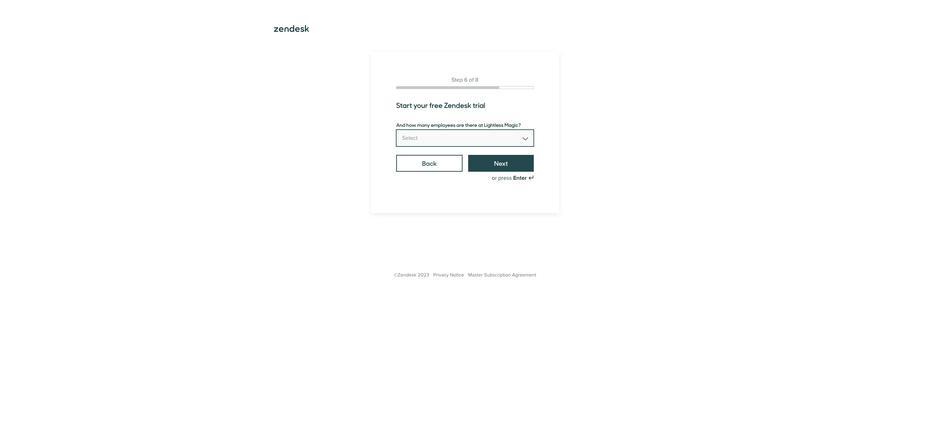 Task type: vqa. For each thing, say whether or not it's contained in the screenshot.
the middle Apps
no



Task type: locate. For each thing, give the bounding box(es) containing it.
zendesk
[[444, 100, 472, 110]]

of
[[469, 77, 474, 84]]

start
[[397, 100, 412, 110]]

lightless
[[484, 122, 504, 129]]

master subscription agreement link
[[468, 273, 537, 279]]

next
[[495, 159, 508, 168]]

2023
[[418, 273, 430, 279]]

agreement
[[512, 273, 537, 279]]

back
[[422, 159, 437, 168]]

privacy notice link
[[434, 273, 464, 279]]

subscription
[[484, 273, 511, 279]]

privacy notice
[[434, 273, 464, 279]]

back button
[[397, 155, 463, 172]]

employees
[[431, 122, 456, 129]]

master
[[468, 273, 483, 279]]

there
[[465, 122, 478, 129]]

©zendesk
[[394, 273, 417, 279]]

and
[[397, 122, 406, 129]]

enter
[[514, 175, 527, 182]]

privacy
[[434, 273, 449, 279]]



Task type: describe. For each thing, give the bounding box(es) containing it.
press
[[499, 175, 512, 182]]

?
[[519, 122, 521, 129]]

how
[[407, 122, 416, 129]]

step 6 of 8
[[452, 77, 479, 84]]

master subscription agreement
[[468, 273, 537, 279]]

zendesk image
[[274, 25, 309, 32]]

8
[[476, 77, 479, 84]]

©zendesk 2023
[[394, 273, 430, 279]]

your
[[414, 100, 428, 110]]

or
[[492, 175, 497, 182]]

many
[[417, 122, 430, 129]]

enter image
[[529, 176, 534, 181]]

and how many employees are there at lightless magic ?
[[397, 122, 521, 129]]

step
[[452, 77, 463, 84]]

or press enter
[[492, 175, 527, 182]]

at
[[479, 122, 483, 129]]

are
[[457, 122, 464, 129]]

free
[[430, 100, 443, 110]]

6
[[465, 77, 468, 84]]

trial
[[473, 100, 486, 110]]

next button
[[469, 155, 534, 172]]

magic
[[505, 122, 519, 129]]

©zendesk 2023 link
[[394, 273, 430, 279]]

start your free zendesk trial
[[397, 100, 486, 110]]

notice
[[450, 273, 464, 279]]



